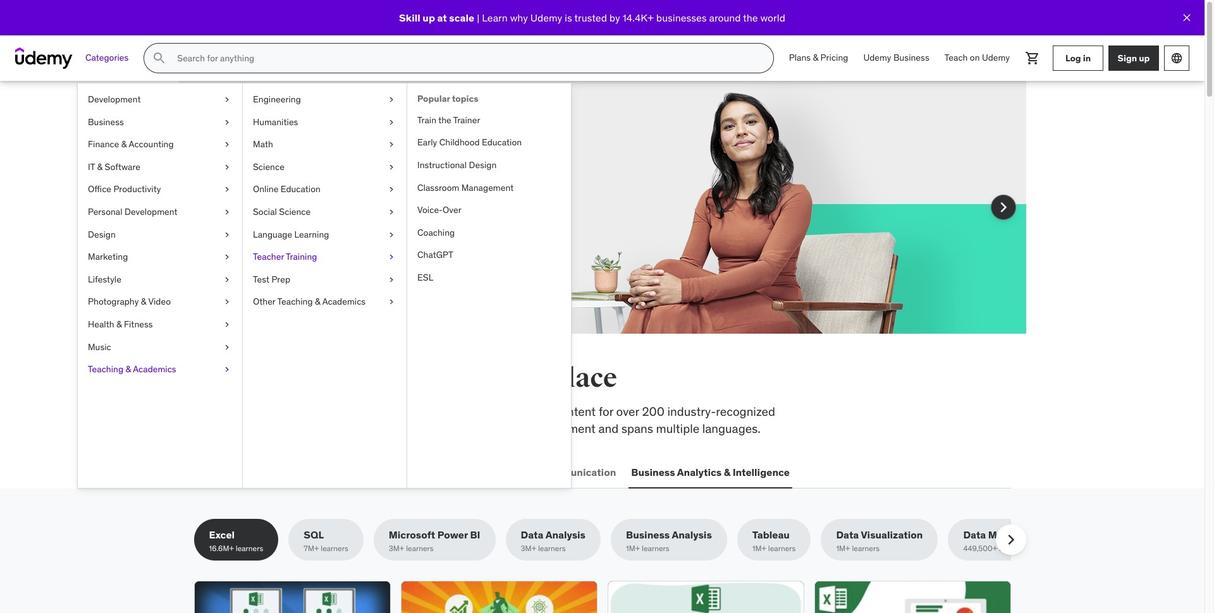 Task type: vqa. For each thing, say whether or not it's contained in the screenshot.


Task type: locate. For each thing, give the bounding box(es) containing it.
2 vertical spatial the
[[236, 363, 277, 395]]

xsmall image left 'other'
[[222, 296, 232, 309]]

development
[[526, 421, 596, 436]]

1 horizontal spatial udemy
[[864, 52, 892, 63]]

xsmall image inside music link
[[222, 341, 232, 354]]

0 horizontal spatial you
[[355, 363, 400, 395]]

teaching down music
[[88, 364, 123, 375]]

analysis
[[546, 529, 586, 542], [672, 529, 712, 542]]

personal development link
[[78, 201, 242, 224]]

voice-
[[418, 204, 443, 216]]

xsmall image left engineering
[[222, 94, 232, 106]]

analysis inside the business analysis 1m+ learners
[[672, 529, 712, 542]]

development inside button
[[221, 466, 285, 479]]

other
[[253, 296, 276, 308]]

software
[[105, 161, 140, 173]]

up for skill
[[423, 11, 435, 24]]

critical
[[245, 404, 281, 419]]

recognized
[[716, 404, 776, 419]]

2 horizontal spatial 1m+
[[837, 544, 851, 554]]

0 horizontal spatial up
[[423, 11, 435, 24]]

data for data visualization
[[837, 529, 859, 542]]

1 horizontal spatial for
[[599, 404, 614, 419]]

academics down music link
[[133, 364, 176, 375]]

xsmall image inside teaching & academics link
[[222, 364, 232, 376]]

0 vertical spatial you
[[428, 136, 465, 163]]

& inside 'link'
[[121, 139, 127, 150]]

xsmall image for office productivity
[[222, 184, 232, 196]]

xsmall image left voice-
[[387, 206, 397, 219]]

with
[[281, 184, 304, 200]]

education inside "teacher training" element
[[482, 137, 522, 148]]

pricing
[[821, 52, 849, 63]]

& down test prep link
[[315, 296, 320, 308]]

xsmall image inside marketing link
[[222, 251, 232, 264]]

xsmall image
[[222, 94, 232, 106], [222, 116, 232, 129], [222, 139, 232, 151], [387, 184, 397, 196], [387, 206, 397, 219], [222, 229, 232, 241], [387, 229, 397, 241], [387, 251, 397, 264], [222, 274, 232, 286], [222, 296, 232, 309]]

0 vertical spatial academics
[[322, 296, 366, 308]]

science link
[[243, 156, 407, 179]]

xsmall image inside photography & video link
[[222, 296, 232, 309]]

1 vertical spatial skills
[[342, 404, 369, 419]]

in up including
[[471, 363, 496, 395]]

14.4k+
[[623, 11, 654, 24]]

choose a language image
[[1171, 52, 1184, 65]]

0 vertical spatial up
[[423, 11, 435, 24]]

voice-over link
[[407, 199, 571, 222]]

up left at
[[423, 11, 435, 24]]

development down office productivity link
[[125, 206, 177, 218]]

instructional
[[418, 159, 467, 171]]

design down early childhood education link
[[469, 159, 497, 171]]

1 horizontal spatial education
[[482, 137, 522, 148]]

learners inside tableau 1m+ learners
[[769, 544, 796, 554]]

the for trainer
[[439, 114, 452, 126]]

3 learners from the left
[[406, 544, 434, 554]]

1 vertical spatial the
[[439, 114, 452, 126]]

3 data from the left
[[964, 529, 986, 542]]

1 horizontal spatial you
[[428, 136, 465, 163]]

0 horizontal spatial your
[[289, 168, 312, 183]]

xsmall image inside design link
[[222, 229, 232, 241]]

3m+ inside microsoft power bi 3m+ learners
[[389, 544, 404, 554]]

all the skills you need in one place
[[194, 363, 617, 395]]

6 learners from the left
[[769, 544, 796, 554]]

udemy inside teach on udemy link
[[982, 52, 1010, 63]]

design down personal
[[88, 229, 116, 240]]

2 horizontal spatial udemy
[[982, 52, 1010, 63]]

engineering
[[253, 94, 301, 105]]

2 learners from the left
[[321, 544, 348, 554]]

test prep link
[[243, 269, 407, 291]]

1 horizontal spatial your
[[385, 168, 408, 183]]

1 horizontal spatial academics
[[322, 296, 366, 308]]

1 horizontal spatial the
[[439, 114, 452, 126]]

1 vertical spatial in
[[471, 363, 496, 395]]

0 horizontal spatial 1m+
[[626, 544, 640, 554]]

2 horizontal spatial the
[[743, 11, 758, 24]]

in inside 'log in' link
[[1084, 52, 1091, 64]]

1 vertical spatial development
[[125, 206, 177, 218]]

learning down "humanities" at the top of page
[[239, 136, 332, 163]]

content
[[555, 404, 596, 419]]

xsmall image for math
[[387, 139, 397, 151]]

1 vertical spatial you
[[355, 363, 400, 395]]

3 1m+ from the left
[[837, 544, 851, 554]]

& for pricing
[[813, 52, 819, 63]]

teach on udemy
[[945, 52, 1010, 63]]

design
[[469, 159, 497, 171], [88, 229, 116, 240]]

xsmall image inside finance & accounting 'link'
[[222, 139, 232, 151]]

all
[[194, 363, 231, 395]]

social science link
[[243, 201, 407, 224]]

the up critical
[[236, 363, 277, 395]]

& for accounting
[[121, 139, 127, 150]]

language learning link
[[243, 224, 407, 246]]

teacher
[[253, 251, 284, 263]]

1 vertical spatial science
[[279, 206, 311, 218]]

0 vertical spatial science
[[253, 161, 285, 173]]

xsmall image inside engineering link
[[387, 94, 397, 106]]

log in
[[1066, 52, 1091, 64]]

xsmall image for language learning
[[387, 229, 397, 241]]

xsmall image inside humanities link
[[387, 116, 397, 129]]

in right log
[[1084, 52, 1091, 64]]

development for web
[[221, 466, 285, 479]]

0 vertical spatial in
[[1084, 52, 1091, 64]]

training
[[286, 251, 317, 263]]

up inside sign up link
[[1140, 52, 1150, 64]]

for inside learning that gets you skills for your present (and your future). get started with us.
[[271, 168, 286, 183]]

catalog
[[290, 421, 330, 436]]

0 vertical spatial design
[[469, 159, 497, 171]]

16.6m+
[[209, 544, 234, 554]]

xsmall image down gets
[[387, 184, 397, 196]]

development right "web"
[[221, 466, 285, 479]]

1 horizontal spatial teaching
[[277, 296, 313, 308]]

xsmall image inside 'online education' link
[[387, 184, 397, 196]]

1 vertical spatial education
[[281, 184, 321, 195]]

data inside data analysis 3m+ learners
[[521, 529, 544, 542]]

0 horizontal spatial data
[[521, 529, 544, 542]]

the right train
[[439, 114, 452, 126]]

0 horizontal spatial teaching
[[88, 364, 123, 375]]

humanities
[[253, 116, 298, 128]]

xsmall image left test
[[222, 274, 232, 286]]

1m+ for business analysis
[[626, 544, 640, 554]]

1 1m+ from the left
[[626, 544, 640, 554]]

for up online education
[[271, 168, 286, 183]]

2 vertical spatial development
[[221, 466, 285, 479]]

7 learners from the left
[[852, 544, 880, 554]]

get
[[452, 168, 472, 183]]

1 vertical spatial up
[[1140, 52, 1150, 64]]

business analytics & intelligence button
[[629, 458, 793, 488]]

submit search image
[[152, 51, 167, 66]]

data inside data visualization 1m+ learners
[[837, 529, 859, 542]]

xsmall image inside math link
[[387, 139, 397, 151]]

skill up at scale | learn why udemy is trusted by 14.4k+ businesses around the world
[[399, 11, 786, 24]]

skills up supports
[[342, 404, 369, 419]]

7m+
[[304, 544, 319, 554]]

xsmall image inside teacher training 'link'
[[387, 251, 397, 264]]

1 horizontal spatial in
[[1084, 52, 1091, 64]]

academics down test prep link
[[322, 296, 366, 308]]

learn
[[482, 11, 508, 24]]

xsmall image
[[387, 94, 397, 106], [387, 116, 397, 129], [387, 139, 397, 151], [222, 161, 232, 174], [387, 161, 397, 174], [222, 184, 232, 196], [222, 206, 232, 219], [222, 251, 232, 264], [387, 274, 397, 286], [387, 296, 397, 309], [222, 319, 232, 331], [222, 341, 232, 354], [222, 364, 232, 376]]

lifestyle link
[[78, 269, 242, 291]]

in
[[1084, 52, 1091, 64], [471, 363, 496, 395]]

carousel element
[[179, 81, 1026, 364]]

1 your from the left
[[289, 168, 312, 183]]

other teaching & academics
[[253, 296, 366, 308]]

science inside science link
[[253, 161, 285, 173]]

for up and
[[599, 404, 614, 419]]

teaching & academics link
[[78, 359, 242, 381]]

microsoft
[[389, 529, 435, 542]]

xsmall image inside social science link
[[387, 206, 397, 219]]

1 vertical spatial for
[[599, 404, 614, 419]]

xsmall image left math
[[222, 139, 232, 151]]

xsmall image for online education
[[387, 184, 397, 196]]

train
[[418, 114, 437, 126]]

is
[[565, 11, 572, 24]]

it & software link
[[78, 156, 242, 179]]

& down music link
[[126, 364, 131, 375]]

xsmall image inside science link
[[387, 161, 397, 174]]

xsmall image left "humanities" at the top of page
[[222, 116, 232, 129]]

8 learners from the left
[[1000, 544, 1027, 554]]

well-
[[383, 421, 409, 436]]

leadership button
[[390, 458, 448, 488]]

xsmall image inside test prep link
[[387, 274, 397, 286]]

1 3m+ from the left
[[389, 544, 404, 554]]

1 vertical spatial learning
[[294, 229, 329, 240]]

& right "it"
[[97, 161, 103, 173]]

science up online
[[253, 161, 285, 173]]

2 3m+ from the left
[[521, 544, 537, 554]]

1 vertical spatial design
[[88, 229, 116, 240]]

2 horizontal spatial data
[[964, 529, 986, 542]]

communication
[[540, 466, 616, 479]]

2 analysis from the left
[[672, 529, 712, 542]]

education down train the trainer link
[[482, 137, 522, 148]]

xsmall image for personal development
[[222, 206, 232, 219]]

learning up training
[[294, 229, 329, 240]]

1 horizontal spatial 3m+
[[521, 544, 537, 554]]

up right sign
[[1140, 52, 1150, 64]]

finance & accounting link
[[78, 134, 242, 156]]

your right the (and
[[385, 168, 408, 183]]

0 horizontal spatial udemy
[[531, 11, 563, 24]]

xsmall image for it & software
[[222, 161, 232, 174]]

health & fitness
[[88, 319, 153, 330]]

2 1m+ from the left
[[753, 544, 767, 554]]

1m+ inside data visualization 1m+ learners
[[837, 544, 851, 554]]

including
[[475, 404, 524, 419]]

fitness
[[124, 319, 153, 330]]

music link
[[78, 336, 242, 359]]

instructional design
[[418, 159, 497, 171]]

our
[[270, 421, 287, 436]]

science inside social science link
[[279, 206, 311, 218]]

the for skills
[[236, 363, 277, 395]]

sign up
[[1118, 52, 1150, 64]]

teaching down prep
[[277, 296, 313, 308]]

learners inside excel 16.6m+ learners
[[236, 544, 263, 554]]

for
[[271, 168, 286, 183], [599, 404, 614, 419]]

design link
[[78, 224, 242, 246]]

1 horizontal spatial data
[[837, 529, 859, 542]]

& for software
[[97, 161, 103, 173]]

xsmall image for photography & video
[[222, 296, 232, 309]]

analysis inside data analysis 3m+ learners
[[546, 529, 586, 542]]

& right the health
[[116, 319, 122, 330]]

data left visualization
[[837, 529, 859, 542]]

science down "with"
[[279, 206, 311, 218]]

xsmall image inside language learning link
[[387, 229, 397, 241]]

xsmall image left "chatgpt"
[[387, 251, 397, 264]]

1m+ inside tableau 1m+ learners
[[753, 544, 767, 554]]

xsmall image inside the lifestyle link
[[222, 274, 232, 286]]

xsmall image inside the "it & software" link
[[222, 161, 232, 174]]

modeling
[[989, 529, 1034, 542]]

accounting
[[129, 139, 174, 150]]

xsmall image for health & fitness
[[222, 319, 232, 331]]

plans & pricing
[[789, 52, 849, 63]]

lifestyle
[[88, 274, 121, 285]]

0 horizontal spatial design
[[88, 229, 116, 240]]

udemy right pricing
[[864, 52, 892, 63]]

xsmall image left language
[[222, 229, 232, 241]]

udemy image
[[15, 47, 73, 69]]

business inside udemy business link
[[894, 52, 930, 63]]

1m+ inside the business analysis 1m+ learners
[[626, 544, 640, 554]]

business for business analytics & intelligence
[[632, 466, 675, 479]]

xsmall image for marketing
[[222, 251, 232, 264]]

1m+ for data visualization
[[837, 544, 851, 554]]

you inside learning that gets you skills for your present (and your future). get started with us.
[[428, 136, 465, 163]]

math link
[[243, 134, 407, 156]]

xsmall image for teaching & academics
[[222, 364, 232, 376]]

xsmall image for business
[[222, 116, 232, 129]]

udemy inside udemy business link
[[864, 52, 892, 63]]

business inside business "link"
[[88, 116, 124, 128]]

(and
[[359, 168, 382, 183]]

0 vertical spatial teaching
[[277, 296, 313, 308]]

development link
[[78, 89, 242, 111]]

prep
[[527, 404, 552, 419]]

0 horizontal spatial for
[[271, 168, 286, 183]]

& right the plans
[[813, 52, 819, 63]]

0 horizontal spatial the
[[236, 363, 277, 395]]

rounded
[[409, 421, 454, 436]]

the inside "teacher training" element
[[439, 114, 452, 126]]

education
[[482, 137, 522, 148], [281, 184, 321, 195]]

5 learners from the left
[[642, 544, 670, 554]]

0 horizontal spatial academics
[[133, 364, 176, 375]]

xsmall image inside development link
[[222, 94, 232, 106]]

xsmall image inside personal development link
[[222, 206, 232, 219]]

1 vertical spatial teaching
[[88, 364, 123, 375]]

xsmall image left coaching
[[387, 229, 397, 241]]

your up "with"
[[289, 168, 312, 183]]

xsmall image inside business "link"
[[222, 116, 232, 129]]

1 horizontal spatial analysis
[[672, 529, 712, 542]]

1 analysis from the left
[[546, 529, 586, 542]]

0 vertical spatial learning
[[239, 136, 332, 163]]

4 learners from the left
[[538, 544, 566, 554]]

data up 449,500+
[[964, 529, 986, 542]]

personal development
[[88, 206, 177, 218]]

the left world
[[743, 11, 758, 24]]

world
[[761, 11, 786, 24]]

excel
[[209, 529, 235, 542]]

spans
[[622, 421, 653, 436]]

future).
[[411, 168, 449, 183]]

teacher training element
[[407, 84, 571, 488]]

business inside the business analysis 1m+ learners
[[626, 529, 670, 542]]

early childhood education link
[[407, 132, 571, 154]]

office
[[88, 184, 111, 195]]

1 horizontal spatial up
[[1140, 52, 1150, 64]]

0 vertical spatial the
[[743, 11, 758, 24]]

place
[[551, 363, 617, 395]]

up
[[423, 11, 435, 24], [1140, 52, 1150, 64]]

0 vertical spatial for
[[271, 168, 286, 183]]

skills up 'workplace'
[[281, 363, 350, 395]]

1 horizontal spatial design
[[469, 159, 497, 171]]

business inside business analytics & intelligence button
[[632, 466, 675, 479]]

teach on udemy link
[[937, 43, 1018, 73]]

development down categories dropdown button on the left top of page
[[88, 94, 141, 105]]

up for sign
[[1140, 52, 1150, 64]]

udemy right on
[[982, 52, 1010, 63]]

data right bi
[[521, 529, 544, 542]]

trainer
[[453, 114, 480, 126]]

gets
[[382, 136, 424, 163]]

& left video
[[141, 296, 146, 308]]

0 vertical spatial education
[[482, 137, 522, 148]]

by
[[610, 11, 620, 24]]

popular topics
[[418, 93, 479, 104]]

udemy left is
[[531, 11, 563, 24]]

xsmall image inside health & fitness link
[[222, 319, 232, 331]]

1 data from the left
[[521, 529, 544, 542]]

xsmall image inside other teaching & academics link
[[387, 296, 397, 309]]

for inside covering critical workplace skills to technical topics, including prep content for over 200 industry-recognized certifications, our catalog supports well-rounded professional development and spans multiple languages.
[[599, 404, 614, 419]]

1 learners from the left
[[236, 544, 263, 554]]

0 horizontal spatial 3m+
[[389, 544, 404, 554]]

development for personal
[[125, 206, 177, 218]]

education up social science
[[281, 184, 321, 195]]

classroom management
[[418, 182, 514, 193]]

& right finance on the top left of page
[[121, 139, 127, 150]]

0 horizontal spatial analysis
[[546, 529, 586, 542]]

& right analytics
[[724, 466, 731, 479]]

supports
[[333, 421, 380, 436]]

around
[[709, 11, 741, 24]]

classroom management link
[[407, 177, 571, 199]]

2 data from the left
[[837, 529, 859, 542]]

1 horizontal spatial 1m+
[[753, 544, 767, 554]]

1m+
[[626, 544, 640, 554], [753, 544, 767, 554], [837, 544, 851, 554]]

data modeling 449,500+ learners
[[964, 529, 1034, 554]]

data inside data modeling 449,500+ learners
[[964, 529, 986, 542]]

xsmall image inside office productivity link
[[222, 184, 232, 196]]



Task type: describe. For each thing, give the bounding box(es) containing it.
web development button
[[194, 458, 288, 488]]

topic filters element
[[194, 520, 1049, 561]]

language learning
[[253, 229, 329, 240]]

analysis for business analysis
[[672, 529, 712, 542]]

xsmall image for teacher training
[[387, 251, 397, 264]]

tableau
[[753, 529, 790, 542]]

analytics
[[677, 466, 722, 479]]

xsmall image for test prep
[[387, 274, 397, 286]]

sql
[[304, 529, 324, 542]]

you for gets
[[428, 136, 465, 163]]

analysis for data analysis
[[546, 529, 586, 542]]

at
[[438, 11, 447, 24]]

need
[[405, 363, 466, 395]]

you for skills
[[355, 363, 400, 395]]

on
[[970, 52, 980, 63]]

xsmall image for social science
[[387, 206, 397, 219]]

xsmall image for finance & accounting
[[222, 139, 232, 151]]

math
[[253, 139, 273, 150]]

certifications,
[[194, 421, 267, 436]]

0 vertical spatial development
[[88, 94, 141, 105]]

2 your from the left
[[385, 168, 408, 183]]

marketing link
[[78, 246, 242, 269]]

close image
[[1181, 11, 1194, 24]]

data for data modeling
[[964, 529, 986, 542]]

power
[[438, 529, 468, 542]]

early childhood education
[[418, 137, 522, 148]]

next image
[[994, 197, 1014, 218]]

finance & accounting
[[88, 139, 174, 150]]

xsmall image for engineering
[[387, 94, 397, 106]]

online
[[253, 184, 279, 195]]

xsmall image for other teaching & academics
[[387, 296, 397, 309]]

data visualization 1m+ learners
[[837, 529, 923, 554]]

childhood
[[439, 137, 480, 148]]

udemy business link
[[856, 43, 937, 73]]

social
[[253, 206, 277, 218]]

xsmall image for science
[[387, 161, 397, 174]]

learners inside the business analysis 1m+ learners
[[642, 544, 670, 554]]

design inside design link
[[88, 229, 116, 240]]

200
[[642, 404, 665, 419]]

business for business
[[88, 116, 124, 128]]

present
[[315, 168, 356, 183]]

video
[[148, 296, 171, 308]]

health
[[88, 319, 114, 330]]

trusted
[[575, 11, 607, 24]]

web development
[[196, 466, 285, 479]]

professional
[[457, 421, 523, 436]]

449,500+
[[964, 544, 998, 554]]

next image
[[1001, 530, 1021, 551]]

teaching & academics
[[88, 364, 176, 375]]

xsmall image for lifestyle
[[222, 274, 232, 286]]

online education link
[[243, 179, 407, 201]]

online education
[[253, 184, 321, 195]]

chatgpt link
[[407, 244, 571, 267]]

learners inside sql 7m+ learners
[[321, 544, 348, 554]]

engineering link
[[243, 89, 407, 111]]

xsmall image for design
[[222, 229, 232, 241]]

udemy business
[[864, 52, 930, 63]]

photography & video
[[88, 296, 171, 308]]

teach
[[945, 52, 968, 63]]

data for data analysis
[[521, 529, 544, 542]]

bi
[[470, 529, 481, 542]]

intelligence
[[733, 466, 790, 479]]

leadership
[[392, 466, 446, 479]]

it
[[88, 161, 95, 173]]

xsmall image for development
[[222, 94, 232, 106]]

0 horizontal spatial education
[[281, 184, 321, 195]]

prep
[[272, 274, 290, 285]]

learners inside microsoft power bi 3m+ learners
[[406, 544, 434, 554]]

train the trainer
[[418, 114, 480, 126]]

it & software
[[88, 161, 140, 173]]

tableau 1m+ learners
[[753, 529, 796, 554]]

chatgpt
[[418, 249, 454, 261]]

early
[[418, 137, 437, 148]]

0 horizontal spatial in
[[471, 363, 496, 395]]

design inside instructional design link
[[469, 159, 497, 171]]

xsmall image for music
[[222, 341, 232, 354]]

skills inside covering critical workplace skills to technical topics, including prep content for over 200 industry-recognized certifications, our catalog supports well-rounded professional development and spans multiple languages.
[[342, 404, 369, 419]]

skill
[[399, 11, 421, 24]]

topics
[[452, 93, 479, 104]]

business analytics & intelligence
[[632, 466, 790, 479]]

plans
[[789, 52, 811, 63]]

learners inside data modeling 449,500+ learners
[[1000, 544, 1027, 554]]

log in link
[[1053, 46, 1104, 71]]

learners inside data visualization 1m+ learners
[[852, 544, 880, 554]]

teacher training link
[[243, 246, 407, 269]]

popular
[[418, 93, 450, 104]]

instructional design link
[[407, 154, 571, 177]]

learners inside data analysis 3m+ learners
[[538, 544, 566, 554]]

test prep
[[253, 274, 290, 285]]

& inside button
[[724, 466, 731, 479]]

sql 7m+ learners
[[304, 529, 348, 554]]

1 vertical spatial academics
[[133, 364, 176, 375]]

and
[[599, 421, 619, 436]]

shopping cart with 0 items image
[[1026, 51, 1041, 66]]

that
[[336, 136, 378, 163]]

why
[[510, 11, 528, 24]]

covering
[[194, 404, 242, 419]]

skills
[[239, 168, 268, 183]]

business for business analysis 1m+ learners
[[626, 529, 670, 542]]

started
[[239, 184, 278, 200]]

3m+ inside data analysis 3m+ learners
[[521, 544, 537, 554]]

coaching link
[[407, 222, 571, 244]]

industry-
[[668, 404, 716, 419]]

voice-over
[[418, 204, 462, 216]]

excel 16.6m+ learners
[[209, 529, 263, 554]]

communication button
[[537, 458, 619, 488]]

xsmall image for humanities
[[387, 116, 397, 129]]

& for video
[[141, 296, 146, 308]]

& for fitness
[[116, 319, 122, 330]]

categories button
[[78, 43, 136, 73]]

Search for anything text field
[[175, 47, 758, 69]]

esl link
[[407, 267, 571, 289]]

plans & pricing link
[[782, 43, 856, 73]]

learning inside learning that gets you skills for your present (and your future). get started with us.
[[239, 136, 332, 163]]

data analysis 3m+ learners
[[521, 529, 586, 554]]

0 vertical spatial skills
[[281, 363, 350, 395]]

& for academics
[[126, 364, 131, 375]]



